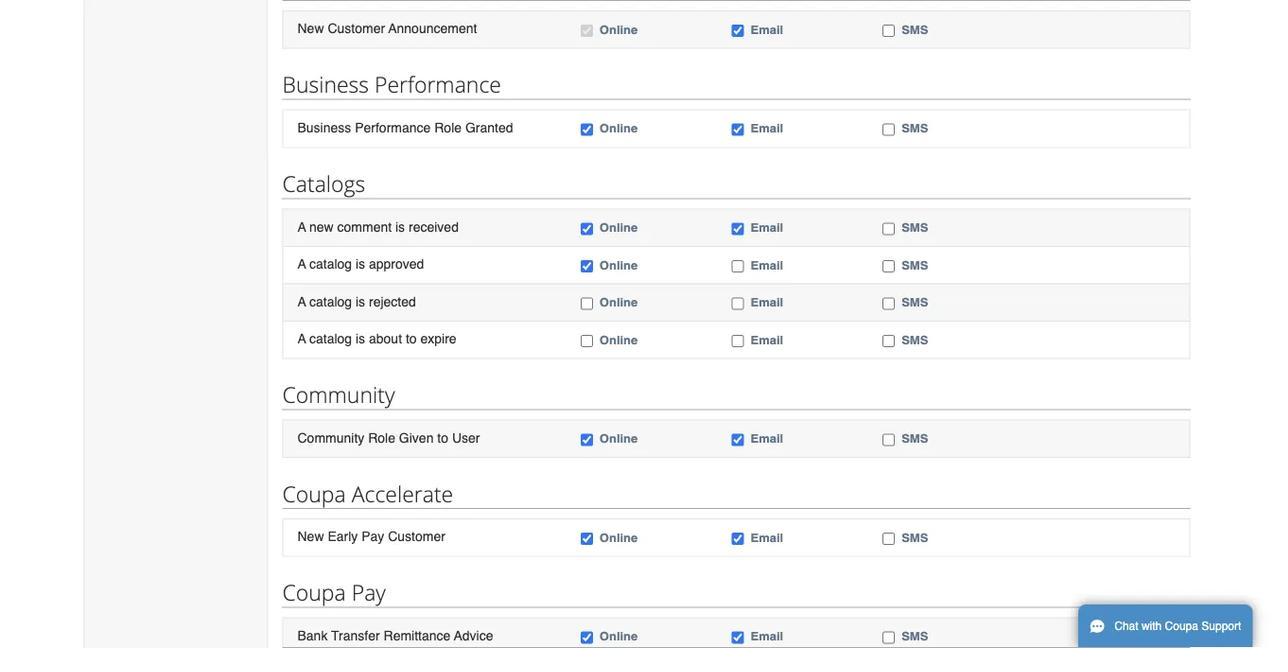 Task type: describe. For each thing, give the bounding box(es) containing it.
user
[[452, 430, 480, 445]]

early
[[328, 529, 358, 544]]

a for a catalog is rejected
[[298, 294, 306, 309]]

approved
[[369, 256, 424, 271]]

catalogs
[[282, 169, 366, 198]]

bank transfer remittance advice
[[298, 628, 494, 643]]

sms for to
[[902, 432, 929, 446]]

0 horizontal spatial to
[[406, 331, 417, 346]]

1 sms from the top
[[902, 22, 929, 37]]

email for a catalog is about to expire
[[751, 333, 784, 347]]

online for community role given to user
[[600, 432, 638, 446]]

community role given to user
[[298, 430, 480, 445]]

a for a catalog is approved
[[298, 256, 306, 271]]

business for business performance role granted
[[298, 120, 351, 135]]

email for new early pay customer
[[751, 531, 784, 545]]

0 vertical spatial pay
[[362, 529, 385, 544]]

comment
[[337, 219, 392, 234]]

email for business performance role granted
[[751, 121, 784, 136]]

rejected
[[369, 294, 416, 309]]

business performance role granted
[[298, 120, 513, 135]]

1 vertical spatial to
[[438, 430, 449, 445]]

new for new customer announcement
[[298, 21, 324, 36]]

accelerate
[[352, 479, 454, 508]]

1 vertical spatial pay
[[352, 578, 386, 607]]

is for rejected
[[356, 294, 365, 309]]

with
[[1142, 620, 1162, 633]]

a catalog is about to expire
[[298, 331, 457, 346]]

is for about
[[356, 331, 365, 346]]

a for a new comment is received
[[298, 219, 306, 234]]

email for bank transfer remittance advice
[[751, 629, 784, 644]]

coupa pay
[[282, 578, 386, 607]]

performance for business performance
[[375, 70, 502, 99]]

email for a catalog is approved
[[751, 258, 784, 272]]

online for a catalog is approved
[[600, 258, 638, 272]]

1 vertical spatial customer
[[388, 529, 446, 544]]

coupa for coupa pay
[[282, 578, 346, 607]]

a for a catalog is about to expire
[[298, 331, 306, 346]]

catalog for a catalog is rejected
[[309, 294, 352, 309]]

sms for is
[[902, 220, 929, 234]]

business performance
[[282, 70, 502, 99]]

advice
[[454, 628, 494, 643]]

email for a catalog is rejected
[[751, 295, 784, 309]]

chat with coupa support
[[1115, 620, 1242, 633]]

given
[[399, 430, 434, 445]]

bank
[[298, 628, 328, 643]]

new customer announcement
[[298, 21, 477, 36]]

online for bank transfer remittance advice
[[600, 629, 638, 644]]

a new comment is received
[[298, 219, 459, 234]]

0 horizontal spatial customer
[[328, 21, 385, 36]]

catalog for a catalog is about to expire
[[309, 331, 352, 346]]



Task type: locate. For each thing, give the bounding box(es) containing it.
email for community role given to user
[[751, 432, 784, 446]]

None checkbox
[[581, 25, 593, 37], [732, 25, 744, 37], [732, 124, 744, 136], [883, 124, 895, 136], [581, 223, 593, 235], [581, 260, 593, 272], [732, 260, 744, 272], [732, 298, 744, 310], [883, 298, 895, 310], [732, 335, 744, 347], [883, 335, 895, 347], [581, 632, 593, 644], [732, 632, 744, 644], [581, 25, 593, 37], [732, 25, 744, 37], [732, 124, 744, 136], [883, 124, 895, 136], [581, 223, 593, 235], [581, 260, 593, 272], [732, 260, 744, 272], [732, 298, 744, 310], [883, 298, 895, 310], [732, 335, 744, 347], [883, 335, 895, 347], [581, 632, 593, 644], [732, 632, 744, 644]]

a left new
[[298, 219, 306, 234]]

business down new customer announcement
[[282, 70, 369, 99]]

expire
[[421, 331, 457, 346]]

to left user
[[438, 430, 449, 445]]

None checkbox
[[883, 25, 895, 37], [581, 124, 593, 136], [732, 223, 744, 235], [883, 223, 895, 235], [883, 260, 895, 272], [581, 298, 593, 310], [581, 335, 593, 347], [581, 434, 593, 446], [732, 434, 744, 446], [883, 434, 895, 446], [581, 533, 593, 545], [732, 533, 744, 545], [883, 533, 895, 545], [883, 632, 895, 644], [883, 25, 895, 37], [581, 124, 593, 136], [732, 223, 744, 235], [883, 223, 895, 235], [883, 260, 895, 272], [581, 298, 593, 310], [581, 335, 593, 347], [581, 434, 593, 446], [732, 434, 744, 446], [883, 434, 895, 446], [581, 533, 593, 545], [732, 533, 744, 545], [883, 533, 895, 545], [883, 632, 895, 644]]

a
[[298, 219, 306, 234], [298, 256, 306, 271], [298, 294, 306, 309], [298, 331, 306, 346]]

1 horizontal spatial to
[[438, 430, 449, 445]]

1 vertical spatial coupa
[[282, 578, 346, 607]]

7 email from the top
[[751, 432, 784, 446]]

online for new customer announcement
[[600, 22, 638, 37]]

9 email from the top
[[751, 629, 784, 644]]

0 vertical spatial community
[[282, 380, 395, 409]]

a catalog is rejected
[[298, 294, 416, 309]]

is
[[396, 219, 405, 234], [356, 256, 365, 271], [356, 294, 365, 309], [356, 331, 365, 346]]

coupa inside button
[[1165, 620, 1199, 633]]

2 vertical spatial catalog
[[309, 331, 352, 346]]

chat with coupa support button
[[1079, 605, 1253, 648]]

sms for approved
[[902, 258, 929, 272]]

coupa right with
[[1165, 620, 1199, 633]]

support
[[1202, 620, 1242, 633]]

community for community
[[282, 380, 395, 409]]

2 new from the top
[[298, 529, 324, 544]]

1 a from the top
[[298, 219, 306, 234]]

to right about
[[406, 331, 417, 346]]

is for approved
[[356, 256, 365, 271]]

0 vertical spatial customer
[[328, 21, 385, 36]]

online for a catalog is rejected
[[600, 295, 638, 309]]

email
[[751, 22, 784, 37], [751, 121, 784, 136], [751, 220, 784, 234], [751, 258, 784, 272], [751, 295, 784, 309], [751, 333, 784, 347], [751, 432, 784, 446], [751, 531, 784, 545], [751, 629, 784, 644]]

1 vertical spatial catalog
[[309, 294, 352, 309]]

catalog down a catalog is approved
[[309, 294, 352, 309]]

catalog
[[309, 256, 352, 271], [309, 294, 352, 309], [309, 331, 352, 346]]

0 vertical spatial coupa
[[282, 479, 346, 508]]

to
[[406, 331, 417, 346], [438, 430, 449, 445]]

remittance
[[384, 628, 451, 643]]

email for new customer announcement
[[751, 22, 784, 37]]

2 sms from the top
[[902, 121, 929, 136]]

performance down business performance
[[355, 120, 431, 135]]

1 vertical spatial community
[[298, 430, 365, 445]]

business for business performance
[[282, 70, 369, 99]]

community up community role given to user
[[282, 380, 395, 409]]

is left approved on the left top of page
[[356, 256, 365, 271]]

sms for advice
[[902, 629, 929, 644]]

community up coupa accelerate
[[298, 430, 365, 445]]

chat
[[1115, 620, 1139, 633]]

6 email from the top
[[751, 333, 784, 347]]

granted
[[466, 120, 513, 135]]

4 email from the top
[[751, 258, 784, 272]]

sms for about
[[902, 333, 929, 347]]

coupa up bank
[[282, 578, 346, 607]]

performance for business performance role granted
[[355, 120, 431, 135]]

is left rejected
[[356, 294, 365, 309]]

1 email from the top
[[751, 22, 784, 37]]

0 horizontal spatial role
[[368, 430, 396, 445]]

1 vertical spatial new
[[298, 529, 324, 544]]

is left about
[[356, 331, 365, 346]]

3 a from the top
[[298, 294, 306, 309]]

sms for rejected
[[902, 295, 929, 309]]

sms
[[902, 22, 929, 37], [902, 121, 929, 136], [902, 220, 929, 234], [902, 258, 929, 272], [902, 295, 929, 309], [902, 333, 929, 347], [902, 432, 929, 446], [902, 531, 929, 545], [902, 629, 929, 644]]

4 a from the top
[[298, 331, 306, 346]]

online for a new comment is received
[[600, 220, 638, 234]]

5 sms from the top
[[902, 295, 929, 309]]

coupa for coupa accelerate
[[282, 479, 346, 508]]

pay
[[362, 529, 385, 544], [352, 578, 386, 607]]

2 email from the top
[[751, 121, 784, 136]]

2 a from the top
[[298, 256, 306, 271]]

sms for granted
[[902, 121, 929, 136]]

a down a catalog is approved
[[298, 294, 306, 309]]

0 vertical spatial new
[[298, 21, 324, 36]]

1 catalog from the top
[[309, 256, 352, 271]]

9 online from the top
[[600, 629, 638, 644]]

5 online from the top
[[600, 295, 638, 309]]

9 sms from the top
[[902, 629, 929, 644]]

8 online from the top
[[600, 531, 638, 545]]

customer up business performance
[[328, 21, 385, 36]]

new
[[298, 21, 324, 36], [298, 529, 324, 544]]

about
[[369, 331, 402, 346]]

online
[[600, 22, 638, 37], [600, 121, 638, 136], [600, 220, 638, 234], [600, 258, 638, 272], [600, 295, 638, 309], [600, 333, 638, 347], [600, 432, 638, 446], [600, 531, 638, 545], [600, 629, 638, 644]]

catalog for a catalog is approved
[[309, 256, 352, 271]]

4 online from the top
[[600, 258, 638, 272]]

new early pay customer
[[298, 529, 446, 544]]

performance up business performance role granted at the left of the page
[[375, 70, 502, 99]]

performance
[[375, 70, 502, 99], [355, 120, 431, 135]]

business
[[282, 70, 369, 99], [298, 120, 351, 135]]

pay up the transfer
[[352, 578, 386, 607]]

0 vertical spatial performance
[[375, 70, 502, 99]]

received
[[409, 219, 459, 234]]

a catalog is approved
[[298, 256, 424, 271]]

a up a catalog is rejected
[[298, 256, 306, 271]]

online for new early pay customer
[[600, 531, 638, 545]]

online for business performance role granted
[[600, 121, 638, 136]]

1 online from the top
[[600, 22, 638, 37]]

catalog down a catalog is rejected
[[309, 331, 352, 346]]

1 vertical spatial performance
[[355, 120, 431, 135]]

1 horizontal spatial role
[[435, 120, 462, 135]]

0 vertical spatial to
[[406, 331, 417, 346]]

a down a catalog is rejected
[[298, 331, 306, 346]]

community for community role given to user
[[298, 430, 365, 445]]

6 sms from the top
[[902, 333, 929, 347]]

1 horizontal spatial customer
[[388, 529, 446, 544]]

new for new early pay customer
[[298, 529, 324, 544]]

8 sms from the top
[[902, 531, 929, 545]]

customer down accelerate
[[388, 529, 446, 544]]

role left 'granted'
[[435, 120, 462, 135]]

5 email from the top
[[751, 295, 784, 309]]

2 catalog from the top
[[309, 294, 352, 309]]

2 vertical spatial coupa
[[1165, 620, 1199, 633]]

role
[[435, 120, 462, 135], [368, 430, 396, 445]]

8 email from the top
[[751, 531, 784, 545]]

0 vertical spatial business
[[282, 70, 369, 99]]

pay right early
[[362, 529, 385, 544]]

coupa up early
[[282, 479, 346, 508]]

business up catalogs
[[298, 120, 351, 135]]

7 sms from the top
[[902, 432, 929, 446]]

3 catalog from the top
[[309, 331, 352, 346]]

3 online from the top
[[600, 220, 638, 234]]

new
[[309, 219, 334, 234]]

email for a new comment is received
[[751, 220, 784, 234]]

coupa
[[282, 479, 346, 508], [282, 578, 346, 607], [1165, 620, 1199, 633]]

online for a catalog is about to expire
[[600, 333, 638, 347]]

role left given
[[368, 430, 396, 445]]

7 online from the top
[[600, 432, 638, 446]]

3 email from the top
[[751, 220, 784, 234]]

2 online from the top
[[600, 121, 638, 136]]

4 sms from the top
[[902, 258, 929, 272]]

coupa accelerate
[[282, 479, 454, 508]]

1 vertical spatial role
[[368, 430, 396, 445]]

announcement
[[389, 21, 477, 36]]

is left received
[[396, 219, 405, 234]]

customer
[[328, 21, 385, 36], [388, 529, 446, 544]]

catalog down new
[[309, 256, 352, 271]]

6 online from the top
[[600, 333, 638, 347]]

0 vertical spatial catalog
[[309, 256, 352, 271]]

community
[[282, 380, 395, 409], [298, 430, 365, 445]]

3 sms from the top
[[902, 220, 929, 234]]

0 vertical spatial role
[[435, 120, 462, 135]]

sms for customer
[[902, 531, 929, 545]]

1 new from the top
[[298, 21, 324, 36]]

1 vertical spatial business
[[298, 120, 351, 135]]

transfer
[[331, 628, 380, 643]]



Task type: vqa. For each thing, say whether or not it's contained in the screenshot.
Sheets
no



